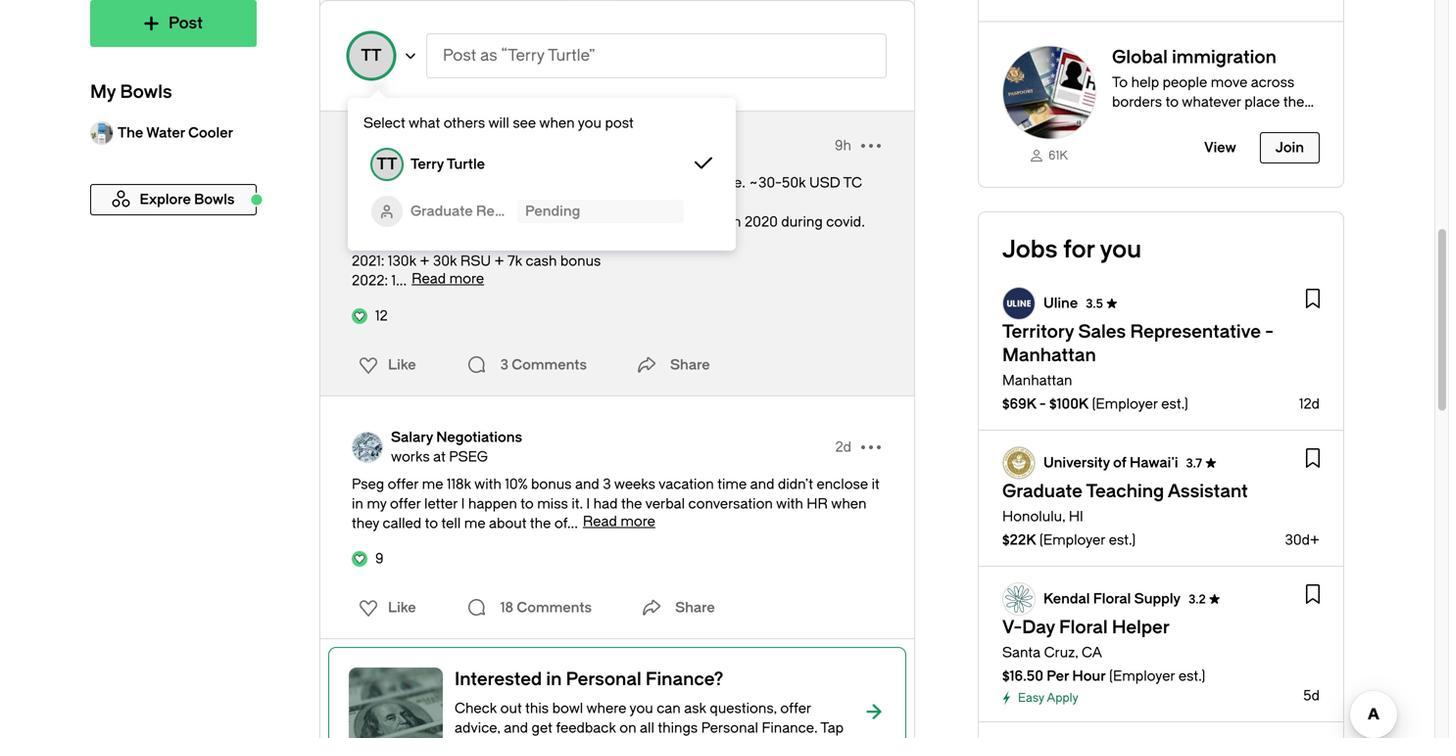 Task type: vqa. For each thing, say whether or not it's contained in the screenshot.
where
yes



Task type: locate. For each thing, give the bounding box(es) containing it.
turtle"
[[548, 47, 595, 65]]

like down the called
[[388, 600, 416, 616]]

est.) down teaching
[[1109, 533, 1136, 549]]

1 vertical spatial the
[[621, 496, 642, 512]]

0 vertical spatial -
[[1265, 322, 1274, 343]]

peanuts
[[561, 175, 613, 191]]

2 vertical spatial (employer
[[1109, 669, 1175, 685]]

0 horizontal spatial -
[[1040, 396, 1046, 413]]

0 horizontal spatial 2020
[[472, 175, 506, 191]]

1 vertical spatial manhattan
[[1002, 373, 1073, 389]]

est.) up hawai'i
[[1161, 396, 1188, 413]]

enclose
[[817, 477, 868, 493]]

engineer
[[454, 147, 512, 164]]

you
[[578, 115, 602, 131], [1100, 236, 1142, 264], [630, 701, 653, 717]]

personal down the questions,
[[701, 721, 758, 737]]

bonus inside pseg offer me 118k with 10% bonus and 3 weeks vacation time and didn't enclose it in my offer letter i happen to miss it. i had the verbal conversation with hr when they called to tell me about the of
[[531, 477, 572, 493]]

share inside dropdown button
[[670, 357, 710, 373]]

office.
[[705, 175, 745, 191]]

0 vertical spatial ...
[[396, 273, 407, 289]]

i right it.
[[586, 496, 590, 512]]

1 horizontal spatial ...
[[567, 516, 578, 532]]

0 vertical spatial of
[[1113, 455, 1127, 471]]

3 up had
[[603, 477, 611, 493]]

state
[[475, 214, 507, 230]]

0 vertical spatial ★
[[1106, 297, 1118, 311]]

hour
[[1072, 669, 1106, 685]]

0 vertical spatial bonus
[[560, 253, 601, 269]]

(employer right the $100k
[[1092, 396, 1158, 413]]

1 vertical spatial personal
[[701, 721, 758, 737]]

you left post
[[578, 115, 602, 131]]

1 horizontal spatial more
[[621, 514, 655, 530]]

at down salary negotiations link
[[433, 449, 446, 465]]

1 horizontal spatial with
[[776, 496, 803, 512]]

when down enclose
[[831, 496, 867, 512]]

1 vertical spatial assistant
[[1168, 482, 1248, 502]]

0 vertical spatial you
[[578, 115, 602, 131]]

1 horizontal spatial they
[[1284, 94, 1311, 110]]

★ inside the university of hawai'i 3.7 ★
[[1205, 457, 1217, 471]]

1 vertical spatial read
[[583, 514, 617, 530]]

toogle identity image
[[371, 196, 403, 227]]

comments inside 18 comments "button"
[[517, 600, 592, 616]]

1 vertical spatial ★
[[1205, 457, 1217, 471]]

graduate down 2012-
[[411, 203, 473, 219]]

0 horizontal spatial +
[[420, 253, 430, 269]]

... for 1
[[396, 273, 407, 289]]

1 vertical spatial they
[[352, 516, 379, 532]]

0 horizontal spatial read more
[[412, 271, 484, 287]]

me up letter on the bottom of page
[[422, 477, 443, 493]]

1 horizontal spatial read more button
[[583, 514, 655, 530]]

0 horizontal spatial read
[[412, 271, 446, 287]]

2 vertical spatial ★
[[1209, 593, 1221, 607]]

read for 1
[[412, 271, 446, 287]]

bonus up miss
[[531, 477, 572, 493]]

2 vertical spatial comments
[[517, 600, 592, 616]]

representative
[[1130, 322, 1261, 343]]

0 vertical spatial t t
[[361, 47, 382, 65]]

9
[[375, 551, 384, 567]]

0 vertical spatial like
[[388, 55, 416, 72]]

and down out
[[504, 721, 528, 737]]

easy apply
[[1018, 692, 1079, 706]]

graduate inside graduate teaching assistant honolulu, hi $22k (employer est.)
[[1002, 482, 1083, 502]]

- right $69k
[[1040, 396, 1046, 413]]

1 horizontal spatial you
[[630, 701, 653, 717]]

at inside salary negotiations works at pseg
[[433, 449, 446, 465]]

me right tell
[[464, 516, 486, 532]]

1 vertical spatial (employer
[[1040, 533, 1106, 549]]

weeks
[[614, 477, 655, 493]]

didn't
[[778, 477, 813, 493]]

bonus
[[560, 253, 601, 269], [531, 477, 572, 493]]

2 like from the top
[[388, 357, 416, 373]]

comments
[[517, 55, 592, 72], [512, 357, 587, 373], [517, 600, 592, 616]]

t
[[361, 47, 371, 65], [371, 47, 382, 65], [377, 155, 387, 173], [387, 155, 397, 173]]

0 vertical spatial manhattan
[[1002, 345, 1096, 366]]

back
[[670, 175, 701, 191], [399, 214, 431, 230]]

to inside lived in asia 2012-2020 making peanuts in ibank back office. ~30-50k usd tc moved back to the state and attended a coding bootcamp in 2020 during covid. 2021: 130k + 30k rsu + 7k cash bonus 2022: 1
[[434, 214, 447, 230]]

0 horizontal spatial 12
[[375, 308, 388, 324]]

tc
[[843, 175, 862, 191]]

+ left 7k
[[494, 253, 504, 269]]

3 rections list menu from the top
[[347, 593, 422, 624]]

read more
[[412, 271, 484, 287], [583, 514, 655, 530]]

12 down 2022:
[[375, 308, 388, 324]]

0 vertical spatial rections list menu
[[347, 48, 422, 79]]

1 vertical spatial 2020
[[745, 214, 778, 230]]

read
[[412, 271, 446, 287], [583, 514, 617, 530]]

the water cooler link
[[90, 114, 257, 153]]

12 comments button
[[461, 44, 597, 83]]

will
[[488, 115, 509, 131]]

like for what's
[[388, 357, 416, 373]]

personal up where
[[566, 670, 642, 690]]

comments inside 3 comments button
[[512, 357, 587, 373]]

t t up select
[[361, 47, 382, 65]]

0 horizontal spatial of
[[554, 516, 567, 532]]

the left state at the top left
[[451, 214, 472, 230]]

0 vertical spatial they
[[1284, 94, 1311, 110]]

0 horizontal spatial personal
[[566, 670, 642, 690]]

university of hawai'i logo image
[[1003, 448, 1035, 479]]

2012-
[[437, 175, 472, 191]]

verbal
[[645, 496, 685, 512]]

bonus right cash
[[560, 253, 601, 269]]

5d
[[1304, 688, 1320, 705]]

+ left the 30k
[[420, 253, 430, 269]]

offer
[[388, 477, 419, 493], [390, 496, 421, 512], [780, 701, 811, 717]]

jobs
[[1002, 236, 1058, 264]]

read more for 1
[[412, 271, 484, 287]]

read more for the
[[583, 514, 655, 530]]

0 vertical spatial read
[[412, 271, 446, 287]]

... down it.
[[567, 516, 578, 532]]

place
[[1245, 94, 1280, 110]]

water
[[146, 125, 185, 141]]

time
[[717, 477, 747, 493]]

2 rections list menu from the top
[[347, 350, 422, 381]]

comments inside "12 comments" button
[[517, 55, 592, 72]]

12 right the as
[[500, 55, 513, 72]]

3 like from the top
[[388, 600, 416, 616]]

covid.
[[826, 214, 865, 230]]

in left my
[[352, 496, 363, 512]]

3 comments
[[500, 357, 587, 373]]

ii
[[515, 147, 523, 164]]

and inside lived in asia 2012-2020 making peanuts in ibank back office. ~30-50k usd tc moved back to the state and attended a coding bootcamp in 2020 during covid. 2021: 130k + 30k rsu + 7k cash bonus 2022: 1
[[511, 214, 535, 230]]

offer down works
[[388, 477, 419, 493]]

called
[[383, 516, 421, 532]]

a
[[600, 214, 607, 230]]

read more button down the 30k
[[412, 271, 484, 287]]

share inside popup button
[[675, 600, 715, 616]]

vacation
[[659, 477, 714, 493]]

18 comments button
[[461, 589, 597, 628]]

3.5
[[1086, 297, 1103, 311]]

0 vertical spatial comments
[[517, 55, 592, 72]]

when
[[539, 115, 575, 131], [831, 496, 867, 512]]

★ right 3.2
[[1209, 593, 1221, 607]]

you up all at the left bottom of page
[[630, 701, 653, 717]]

image for post author image
[[352, 130, 383, 162], [352, 432, 383, 463]]

to up home.
[[1166, 94, 1179, 110]]

★ right the 3.7
[[1205, 457, 1217, 471]]

2020 down engineer
[[472, 175, 506, 191]]

rections list menu down '9'
[[347, 593, 422, 624]]

coding
[[611, 214, 656, 230]]

the
[[451, 214, 472, 230], [621, 496, 642, 512], [530, 516, 551, 532]]

back down asia
[[399, 214, 431, 230]]

read down had
[[583, 514, 617, 530]]

when right see
[[539, 115, 575, 131]]

assistant down peanuts
[[543, 203, 605, 219]]

0 vertical spatial 12
[[500, 55, 513, 72]]

rections list menu for salary
[[347, 593, 422, 624]]

2 vertical spatial like
[[388, 600, 416, 616]]

-
[[1265, 322, 1274, 343], [1040, 396, 1046, 413]]

day
[[1022, 618, 1055, 638]]

1 horizontal spatial 3
[[603, 477, 611, 493]]

1 horizontal spatial graduate
[[1002, 482, 1083, 502]]

offer up the called
[[390, 496, 421, 512]]

pseg
[[449, 449, 488, 465]]

the down miss
[[530, 516, 551, 532]]

2 horizontal spatial you
[[1100, 236, 1142, 264]]

50k
[[782, 175, 806, 191]]

1 horizontal spatial when
[[831, 496, 867, 512]]

~30-
[[749, 175, 782, 191]]

kendal floral supply logo image
[[1003, 584, 1035, 615]]

1 vertical spatial of
[[554, 516, 567, 532]]

0 horizontal spatial they
[[352, 516, 379, 532]]

save image
[[1298, 736, 1330, 739]]

graduate teaching assistant link
[[1002, 482, 1248, 502]]

they inside pseg offer me 118k with 10% bonus and 3 weeks vacation time and didn't enclose it in my offer letter i happen to miss it. i had the verbal conversation with hr when they called to tell me about the of
[[352, 516, 379, 532]]

of inside jobs list element
[[1113, 455, 1127, 471]]

salary
[[391, 430, 433, 446]]

0 horizontal spatial at
[[433, 449, 446, 465]]

they
[[1284, 94, 1311, 110], [352, 516, 379, 532]]

... down 130k
[[396, 273, 407, 289]]

pseg offer me 118k with 10% bonus and 3 weeks vacation time and didn't enclose it in my offer letter i happen to miss it. i had the verbal conversation with hr when they called to tell me about the of
[[352, 477, 880, 532]]

1 horizontal spatial at
[[1140, 113, 1152, 130]]

select what others will see when you post
[[364, 115, 634, 131]]

1 vertical spatial read more button
[[583, 514, 655, 530]]

of up teaching
[[1113, 455, 1127, 471]]

est.) down 3.2
[[1179, 669, 1206, 685]]

assistant inside graduate teaching assistant honolulu, hi $22k (employer est.)
[[1168, 482, 1248, 502]]

easy
[[1018, 692, 1044, 706]]

61k
[[1049, 149, 1068, 163]]

you right for
[[1100, 236, 1142, 264]]

2 + from the left
[[494, 253, 504, 269]]

0 vertical spatial the
[[451, 214, 472, 230]]

(employer down hi
[[1040, 533, 1106, 549]]

12 for 12 comments
[[500, 55, 513, 72]]

(employer down helper
[[1109, 669, 1175, 685]]

0 horizontal spatial when
[[539, 115, 575, 131]]

1 vertical spatial bonus
[[531, 477, 572, 493]]

est.) inside graduate teaching assistant honolulu, hi $22k (employer est.)
[[1109, 533, 1136, 549]]

like up salary
[[388, 357, 416, 373]]

image for bowl image
[[1002, 45, 1097, 139]]

like for salary
[[388, 600, 416, 616]]

0 horizontal spatial me
[[422, 477, 443, 493]]

when inside pseg offer me 118k with 10% bonus and 3 weeks vacation time and didn't enclose it in my offer letter i happen to miss it. i had the verbal conversation with hr when they called to tell me about the of
[[831, 496, 867, 512]]

more down verbal
[[621, 514, 655, 530]]

read more down had
[[583, 514, 655, 530]]

★ inside kendal floral supply 3.2 ★
[[1209, 593, 1221, 607]]

0 vertical spatial image for post author image
[[352, 130, 383, 162]]

rections list menu up salary
[[347, 350, 422, 381]]

t t up the lived
[[377, 155, 397, 173]]

- right representative
[[1265, 322, 1274, 343]]

what's your salary? link
[[391, 126, 523, 146]]

2 image for post author image from the top
[[352, 432, 383, 463]]

floral up v-day floral helper link
[[1093, 591, 1131, 607]]

1 image for post author image from the top
[[352, 130, 383, 162]]

1 horizontal spatial personal
[[701, 721, 758, 737]]

others
[[444, 115, 485, 131]]

image for post author image up pseg
[[352, 432, 383, 463]]

1 horizontal spatial assistant
[[1168, 482, 1248, 502]]

manhattan up $69k
[[1002, 373, 1073, 389]]

0 vertical spatial 3
[[500, 357, 509, 373]]

2020 down ~30-
[[745, 214, 778, 230]]

1 vertical spatial more
[[621, 514, 655, 530]]

in up bowl
[[546, 670, 562, 690]]

with up happen
[[474, 477, 502, 493]]

interested in personal finance? image
[[349, 668, 443, 739]]

0 horizontal spatial read more button
[[412, 271, 484, 287]]

i down 118k
[[461, 496, 465, 512]]

salary negotiations link
[[391, 428, 522, 448]]

in left asia
[[391, 175, 402, 191]]

1 vertical spatial 3
[[603, 477, 611, 493]]

3 up negotiations
[[500, 357, 509, 373]]

read down the 30k
[[412, 271, 446, 287]]

comments for 12 comments
[[517, 55, 592, 72]]

t t
[[361, 47, 382, 65], [377, 155, 397, 173]]

0 vertical spatial when
[[539, 115, 575, 131]]

2 vertical spatial rections list menu
[[347, 593, 422, 624]]

comments for 18 comments
[[517, 600, 592, 616]]

hawai'i
[[1130, 455, 1178, 471]]

1 vertical spatial when
[[831, 496, 867, 512]]

offer up finance.
[[780, 701, 811, 717]]

3
[[500, 357, 509, 373], [603, 477, 611, 493]]

pseg
[[352, 477, 384, 493]]

the down weeks
[[621, 496, 642, 512]]

1 vertical spatial est.)
[[1109, 533, 1136, 549]]

read more down the 30k
[[412, 271, 484, 287]]

to up the 30k
[[434, 214, 447, 230]]

of down miss
[[554, 516, 567, 532]]

0 vertical spatial at
[[1140, 113, 1152, 130]]

university of hawai'i 3.7 ★
[[1044, 455, 1217, 471]]

12d
[[1299, 396, 1320, 413]]

more down rsu on the top left of the page
[[449, 271, 484, 287]]

0 horizontal spatial assistant
[[543, 203, 605, 219]]

share button
[[631, 346, 710, 385]]

0 horizontal spatial more
[[449, 271, 484, 287]]

and right state at the top left
[[511, 214, 535, 230]]

offer inside check out this bowl where you can ask questions, offer advice, and get feedback on all things personal finance. ta
[[780, 701, 811, 717]]

global
[[1112, 47, 1168, 67]]

read more button down had
[[583, 514, 655, 530]]

12 for 12
[[375, 308, 388, 324]]

1 horizontal spatial 2020
[[745, 214, 778, 230]]

1 vertical spatial offer
[[390, 496, 421, 512]]

finance.
[[762, 721, 818, 737]]

61k link
[[1002, 147, 1097, 164]]

comments for 3 comments
[[512, 357, 587, 373]]

2020
[[472, 175, 506, 191], [745, 214, 778, 230]]

1 horizontal spatial read more
[[583, 514, 655, 530]]

people
[[1163, 74, 1207, 90]]

2 vertical spatial you
[[630, 701, 653, 717]]

★ right 3.5
[[1106, 297, 1118, 311]]

cruz,
[[1044, 645, 1078, 661]]

1 vertical spatial like
[[388, 357, 416, 373]]

0 horizontal spatial ...
[[396, 273, 407, 289]]

1 vertical spatial 12
[[375, 308, 388, 324]]

1 vertical spatial at
[[433, 449, 446, 465]]

1 vertical spatial ...
[[567, 516, 578, 532]]

0 vertical spatial 2020
[[472, 175, 506, 191]]

graduate up honolulu,
[[1002, 482, 1083, 502]]

floral up ca
[[1059, 618, 1108, 638]]

1 horizontal spatial read
[[583, 514, 617, 530]]

you inside check out this bowl where you can ask questions, offer advice, and get feedback on all things personal finance. ta
[[630, 701, 653, 717]]

menu item
[[364, 141, 720, 188]]

rections list menu up select
[[347, 48, 422, 79]]

1 vertical spatial share
[[675, 600, 715, 616]]

1 manhattan from the top
[[1002, 345, 1096, 366]]

at down borders
[[1140, 113, 1152, 130]]

see
[[513, 115, 536, 131]]

image for post author image up the lived
[[352, 130, 383, 162]]

1 vertical spatial comments
[[512, 357, 587, 373]]

image for post author image for software engineer ii
[[352, 130, 383, 162]]

★
[[1106, 297, 1118, 311], [1205, 457, 1217, 471], [1209, 593, 1221, 607]]

(employer inside graduate teaching assistant honolulu, hi $22k (employer est.)
[[1040, 533, 1106, 549]]

0 vertical spatial read more button
[[412, 271, 484, 287]]

uline 3.5 ★
[[1044, 295, 1118, 311]]

rections list menu
[[347, 48, 422, 79], [347, 350, 422, 381], [347, 593, 422, 624]]

0 vertical spatial est.)
[[1161, 396, 1188, 413]]

1 horizontal spatial +
[[494, 253, 504, 269]]

ibank
[[632, 175, 667, 191]]

0 horizontal spatial you
[[578, 115, 602, 131]]

manhattan down territory
[[1002, 345, 1096, 366]]

like left post
[[388, 55, 416, 72]]

0 vertical spatial more
[[449, 271, 484, 287]]

0 vertical spatial (employer
[[1092, 396, 1158, 413]]

0 horizontal spatial back
[[399, 214, 431, 230]]

share for 3 comments
[[670, 357, 710, 373]]

$69k
[[1002, 396, 1036, 413]]

personal
[[566, 670, 642, 690], [701, 721, 758, 737]]

with down didn't on the bottom of page
[[776, 496, 803, 512]]

back right ibank
[[670, 175, 701, 191]]

assistant down the 3.7
[[1168, 482, 1248, 502]]

0 horizontal spatial 3
[[500, 357, 509, 373]]

1 vertical spatial -
[[1040, 396, 1046, 413]]

and up it.
[[575, 477, 600, 493]]

12 inside button
[[500, 55, 513, 72]]

assistant for teaching
[[1168, 482, 1248, 502]]

0 vertical spatial read more
[[412, 271, 484, 287]]

they down the across
[[1284, 94, 1311, 110]]

they down my
[[352, 516, 379, 532]]



Task type: describe. For each thing, give the bounding box(es) containing it.
lived in asia 2012-2020 making peanuts in ibank back office. ~30-50k usd tc moved back to the state and attended a coding bootcamp in 2020 during covid. 2021: 130k + 30k rsu + 7k cash bonus 2022: 1
[[352, 175, 865, 289]]

2 i from the left
[[586, 496, 590, 512]]

ask
[[684, 701, 706, 717]]

uline
[[1044, 295, 1078, 311]]

all
[[640, 721, 654, 737]]

(employer inside v-day floral helper santa cruz, ca $16.50 per hour (employer est.)
[[1109, 669, 1175, 685]]

conversation
[[688, 496, 773, 512]]

feedback
[[556, 721, 616, 737]]

kendal floral supply 3.2 ★
[[1044, 591, 1221, 607]]

30k
[[433, 253, 457, 269]]

"terry
[[501, 47, 545, 65]]

my
[[367, 496, 387, 512]]

to left tell
[[425, 516, 438, 532]]

menu item containing t
[[364, 141, 720, 188]]

works
[[391, 449, 430, 465]]

★ inside uline 3.5 ★
[[1106, 297, 1118, 311]]

get
[[532, 721, 553, 737]]

image for post author image for works at
[[352, 432, 383, 463]]

1 horizontal spatial -
[[1265, 322, 1274, 343]]

... for the
[[567, 516, 578, 532]]

30d+
[[1285, 533, 1320, 549]]

v-
[[1002, 618, 1022, 638]]

per
[[1047, 669, 1069, 685]]

software engineer ii button
[[391, 146, 523, 166]]

miss
[[537, 496, 568, 512]]

18
[[500, 600, 514, 616]]

graduate research assistant
[[411, 203, 605, 219]]

graduate for teaching
[[1002, 482, 1083, 502]]

this
[[525, 701, 549, 717]]

10%
[[505, 477, 528, 493]]

what's
[[391, 128, 436, 144]]

can
[[657, 701, 681, 717]]

graduate for research
[[411, 203, 473, 219]]

1 vertical spatial t t
[[377, 155, 397, 173]]

to down "10%" in the bottom left of the page
[[521, 496, 534, 512]]

the inside lived in asia 2012-2020 making peanuts in ibank back office. ~30-50k usd tc moved back to the state and attended a coding bootcamp in 2020 during covid. 2021: 130k + 30k rsu + 7k cash bonus 2022: 1
[[451, 214, 472, 230]]

2022:
[[352, 273, 388, 289]]

santa
[[1002, 645, 1041, 661]]

home.
[[1156, 113, 1197, 130]]

1 horizontal spatial me
[[464, 516, 486, 532]]

3 comments button
[[461, 346, 592, 385]]

0 vertical spatial personal
[[566, 670, 642, 690]]

territory sales representative - manhattan manhattan $69k - $100k (employer est.)
[[1002, 322, 1274, 413]]

v-day floral helper santa cruz, ca $16.50 per hour (employer est.)
[[1002, 618, 1206, 685]]

v-day floral helper link
[[1002, 618, 1170, 638]]

$100k
[[1049, 396, 1089, 413]]

territory sales representative - manhattan link
[[1002, 322, 1274, 366]]

1 like from the top
[[388, 55, 416, 72]]

2021:
[[352, 253, 385, 269]]

the water cooler
[[118, 125, 233, 141]]

read more button for 1
[[412, 271, 484, 287]]

0 vertical spatial offer
[[388, 477, 419, 493]]

salary?
[[472, 128, 522, 144]]

1
[[392, 273, 396, 289]]

9h link
[[835, 136, 852, 156]]

what's your salary? software engineer ii
[[391, 128, 523, 164]]

uline logo image
[[1003, 288, 1035, 319]]

negotiations
[[436, 430, 522, 446]]

personal inside check out this bowl where you can ask questions, offer advice, and get feedback on all things personal finance. ta
[[701, 721, 758, 737]]

jobs for you
[[1002, 236, 1142, 264]]

in left ibank
[[617, 175, 628, 191]]

1 rections list menu from the top
[[347, 48, 422, 79]]

what
[[409, 115, 440, 131]]

rections list menu for what's
[[347, 350, 422, 381]]

for
[[1063, 236, 1095, 264]]

share button
[[636, 589, 715, 628]]

the
[[118, 125, 143, 141]]

est.) inside territory sales representative - manhattan manhattan $69k - $100k (employer est.)
[[1161, 396, 1188, 413]]

0 vertical spatial back
[[670, 175, 701, 191]]

ca
[[1082, 645, 1102, 661]]

questions,
[[710, 701, 777, 717]]

3 inside button
[[500, 357, 509, 373]]

it
[[872, 477, 880, 493]]

jobs list element
[[979, 271, 1343, 739]]

usd
[[809, 175, 840, 191]]

at inside global immigration to help people move across borders to whatever place they feel at home.
[[1140, 113, 1152, 130]]

apply
[[1047, 692, 1079, 706]]

1 vertical spatial with
[[776, 496, 803, 512]]

1 + from the left
[[420, 253, 430, 269]]

whatever
[[1182, 94, 1241, 110]]

2 horizontal spatial the
[[621, 496, 642, 512]]

about
[[489, 516, 527, 532]]

check out this bowl where you can ask questions, offer advice, and get feedback on all things personal finance. ta
[[455, 701, 844, 739]]

immigration
[[1172, 47, 1277, 67]]

read more button for the
[[583, 514, 655, 530]]

assistant for research
[[543, 203, 605, 219]]

in down office.
[[730, 214, 741, 230]]

0 vertical spatial me
[[422, 477, 443, 493]]

more actions image
[[855, 432, 887, 463]]

hi
[[1069, 509, 1084, 525]]

making
[[509, 175, 557, 191]]

salary negotiations works at pseg
[[391, 430, 522, 465]]

they inside global immigration to help people move across borders to whatever place they feel at home.
[[1284, 94, 1311, 110]]

$16.50
[[1002, 669, 1044, 685]]

2d
[[835, 439, 852, 456]]

lived
[[352, 175, 387, 191]]

letter
[[424, 496, 458, 512]]

in inside pseg offer me 118k with 10% bonus and 3 weeks vacation time and didn't enclose it in my offer letter i happen to miss it. i had the verbal conversation with hr when they called to tell me about the of
[[352, 496, 363, 512]]

move
[[1211, 74, 1248, 90]]

happen
[[468, 496, 517, 512]]

3 inside pseg offer me 118k with 10% bonus and 3 weeks vacation time and didn't enclose it in my offer letter i happen to miss it. i had the verbal conversation with hr when they called to tell me about the of
[[603, 477, 611, 493]]

★ for graduate teaching assistant
[[1205, 457, 1217, 471]]

more actions image
[[855, 130, 887, 162]]

read for the
[[583, 514, 617, 530]]

more for conversation
[[621, 514, 655, 530]]

borders
[[1112, 94, 1162, 110]]

est.) inside v-day floral helper santa cruz, ca $16.50 per hour (employer est.)
[[1179, 669, 1206, 685]]

it.
[[572, 496, 583, 512]]

bowls
[[120, 82, 172, 102]]

0 vertical spatial floral
[[1093, 591, 1131, 607]]

floral inside v-day floral helper santa cruz, ca $16.50 per hour (employer est.)
[[1059, 618, 1108, 638]]

cooler
[[188, 125, 233, 141]]

global immigration to help people move across borders to whatever place they feel at home.
[[1112, 47, 1311, 130]]

honolulu,
[[1002, 509, 1066, 525]]

post as "terry turtle"
[[443, 47, 595, 65]]

(employer inside territory sales representative - manhattan manhattan $69k - $100k (employer est.)
[[1092, 396, 1158, 413]]

2 manhattan from the top
[[1002, 373, 1073, 389]]

check
[[455, 701, 497, 717]]

1 vertical spatial back
[[399, 214, 431, 230]]

1 i from the left
[[461, 496, 465, 512]]

territory
[[1002, 322, 1074, 343]]

select
[[364, 115, 405, 131]]

★ for v-day floral helper
[[1209, 593, 1221, 607]]

share for 18 comments
[[675, 600, 715, 616]]

and inside check out this bowl where you can ask questions, offer advice, and get feedback on all things personal finance. ta
[[504, 721, 528, 737]]

of inside pseg offer me 118k with 10% bonus and 3 weeks vacation time and didn't enclose it in my offer letter i happen to miss it. i had the verbal conversation with hr when they called to tell me about the of
[[554, 516, 567, 532]]

bonus inside lived in asia 2012-2020 making peanuts in ibank back office. ~30-50k usd tc moved back to the state and attended a coding bootcamp in 2020 during covid. 2021: 130k + 30k rsu + 7k cash bonus 2022: 1
[[560, 253, 601, 269]]

more for 2021:
[[449, 271, 484, 287]]

2d link
[[835, 438, 852, 458]]

12 comments
[[500, 55, 592, 72]]

130k
[[388, 253, 416, 269]]

interested
[[455, 670, 542, 690]]

advice,
[[455, 721, 501, 737]]

and right time
[[750, 477, 775, 493]]

$22k
[[1002, 533, 1036, 549]]

to inside global immigration to help people move across borders to whatever place they feel at home.
[[1166, 94, 1179, 110]]

9h
[[835, 138, 852, 154]]

0 horizontal spatial with
[[474, 477, 502, 493]]

2 vertical spatial the
[[530, 516, 551, 532]]

hr
[[807, 496, 828, 512]]

terry turtle
[[411, 156, 485, 172]]



